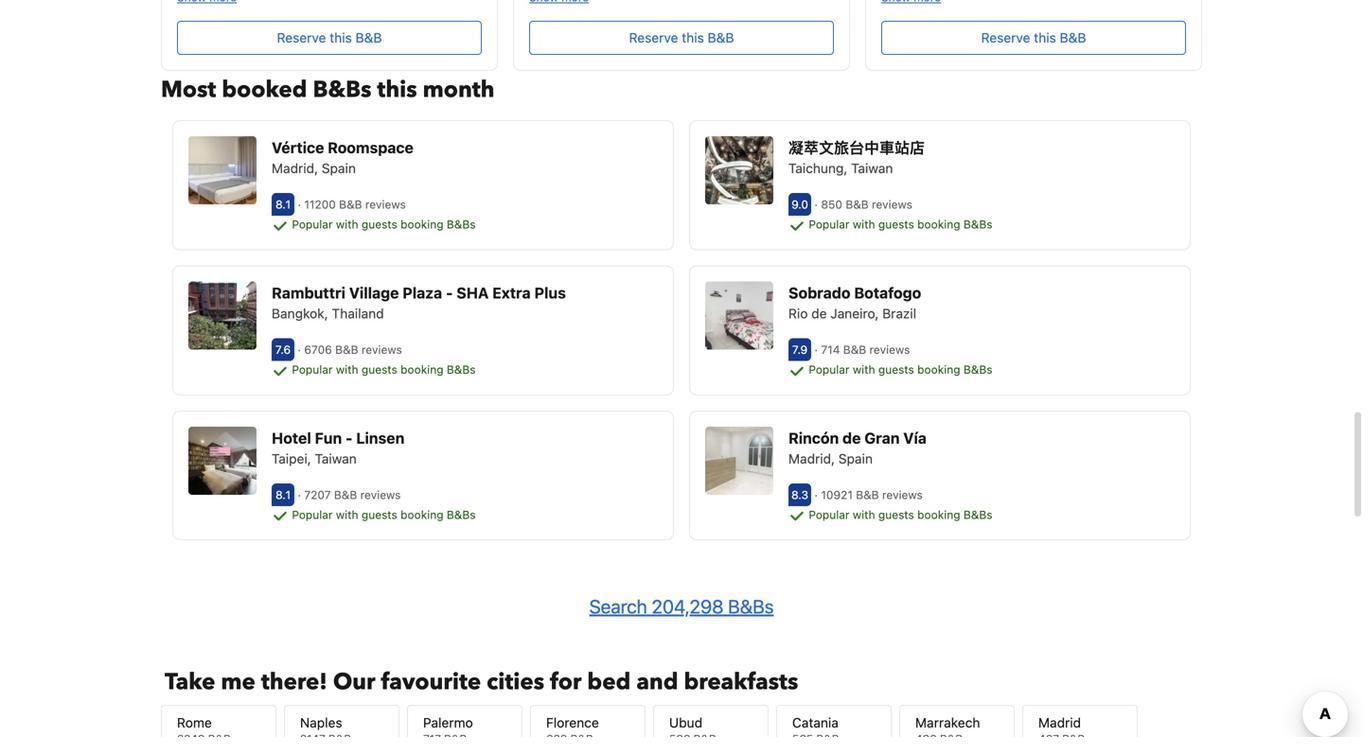 Task type: locate. For each thing, give the bounding box(es) containing it.
for
[[550, 667, 582, 699]]

take
[[165, 667, 215, 699]]

b&bs for sobrado botafogo
[[964, 363, 993, 376]]

from 741 reviews element
[[298, 198, 409, 211], [815, 198, 916, 211], [298, 343, 405, 357], [815, 343, 914, 357], [298, 489, 404, 502], [815, 489, 927, 502]]

reserve this b&b
[[277, 30, 382, 46], [629, 30, 735, 46], [982, 30, 1087, 46]]

0 horizontal spatial taiwan
[[315, 451, 357, 467]]

from 741 reviews element for de
[[815, 489, 927, 502]]

reviews
[[365, 198, 406, 211], [872, 198, 913, 211], [362, 343, 402, 357], [870, 343, 911, 357], [361, 489, 401, 502], [883, 489, 923, 502]]

1 horizontal spatial reserve
[[629, 30, 679, 46]]

rambuttri
[[272, 284, 346, 302]]

1 vertical spatial de
[[843, 429, 861, 447]]

vértice roomspace madrid, spain
[[272, 139, 414, 176]]

de inside sobrado botafogo rio de janeiro, brazil
[[812, 306, 827, 322]]

popular down 714
[[809, 363, 850, 376]]

with down 8.3 10921 b&b reviews
[[853, 508, 876, 522]]

take me there! our favourite cities for bed and breakfasts
[[165, 667, 799, 699]]

reviews down 凝萃文旅台中車站店 taichung, taiwan
[[872, 198, 913, 211]]

rome link
[[161, 706, 277, 738]]

popular for fun
[[292, 508, 333, 522]]

from 741 reviews element down rincón de gran vía madrid, spain
[[815, 489, 927, 502]]

1 vertical spatial madrid,
[[789, 451, 835, 467]]

search
[[590, 596, 648, 618]]

guests down 714 b&b reviews
[[879, 363, 915, 376]]

popular with guests booking b&bs for de
[[806, 508, 993, 522]]

with down 714 b&b reviews
[[853, 363, 876, 376]]

from 741 reviews element down thailand
[[298, 343, 405, 357]]

2 horizontal spatial reserve this b&b
[[982, 30, 1087, 46]]

popular down 10921
[[809, 508, 850, 522]]

botafogo
[[855, 284, 922, 302]]

b&bs for hotel fun - linsen
[[447, 508, 476, 522]]

spain inside rincón de gran vía madrid, spain
[[839, 451, 873, 467]]

reserve this b&b for 3rd the reserve this b&b link from the right
[[277, 30, 382, 46]]

this
[[330, 30, 352, 46], [682, 30, 704, 46], [1035, 30, 1057, 46], [377, 74, 417, 106]]

0 vertical spatial 8.1
[[276, 198, 291, 211]]

from 741 reviews element down 凝萃文旅台中車站店 taichung, taiwan
[[815, 198, 916, 211]]

spain
[[322, 161, 356, 176], [839, 451, 873, 467]]

2 reserve from the left
[[629, 30, 679, 46]]

from 741 reviews element containing 6706 b&b reviews
[[298, 343, 405, 357]]

popular with guests booking b&bs
[[289, 218, 476, 231], [806, 218, 993, 231], [289, 363, 476, 376], [806, 363, 993, 376], [289, 508, 476, 522], [806, 508, 993, 522]]

with down 6706 b&b reviews
[[336, 363, 359, 376]]

6706
[[304, 343, 332, 357]]

popular with guests booking b&bs down 714 b&b reviews
[[806, 363, 993, 376]]

1 horizontal spatial -
[[446, 284, 453, 302]]

0 vertical spatial -
[[446, 284, 453, 302]]

-
[[446, 284, 453, 302], [346, 429, 353, 447]]

taiwan down fun
[[315, 451, 357, 467]]

凝萃文旅台中車站店 taichung, taiwan
[[789, 139, 925, 176]]

2 horizontal spatial reserve this b&b link
[[882, 21, 1187, 55]]

breakfasts
[[684, 667, 799, 699]]

11200
[[304, 198, 336, 211]]

from 741 reviews element down the janeiro, on the right of the page
[[815, 343, 914, 357]]

village
[[349, 284, 399, 302]]

1 8.1 from the top
[[276, 198, 291, 211]]

guests down 7207 b&b reviews
[[362, 508, 398, 522]]

3 reserve from the left
[[982, 30, 1031, 46]]

b&bs up rambuttri village plaza - sha extra plus "link"
[[447, 218, 476, 231]]

b&bs for 凝萃文旅台中車站店
[[964, 218, 993, 231]]

1 vertical spatial 8.1
[[276, 489, 291, 502]]

from 741 reviews element down "vértice roomspace madrid, spain"
[[298, 198, 409, 211]]

booking down vía
[[918, 508, 961, 522]]

8.1 left 7207
[[276, 489, 291, 502]]

1 vertical spatial taiwan
[[315, 451, 357, 467]]

with for village
[[336, 363, 359, 376]]

guests down 850 b&b reviews
[[879, 218, 915, 231]]

scored 8.3 element
[[789, 484, 812, 507]]

1 horizontal spatial de
[[843, 429, 861, 447]]

favourite
[[381, 667, 481, 699]]

凝萃文旅台中車站店 link
[[789, 137, 1175, 159]]

from 741 reviews element for roomspace
[[298, 198, 409, 211]]

2 reserve this b&b from the left
[[629, 30, 735, 46]]

with down 7207 b&b reviews
[[336, 508, 359, 522]]

de down sobrado
[[812, 306, 827, 322]]

booking down 7207 b&b reviews
[[401, 508, 444, 522]]

rio
[[789, 306, 808, 322]]

with for roomspace
[[336, 218, 359, 231]]

search 204,298 b&bs link
[[590, 596, 774, 618]]

de left gran on the right of page
[[843, 429, 861, 447]]

1 horizontal spatial madrid,
[[789, 451, 835, 467]]

with down '11200 b&b reviews'
[[336, 218, 359, 231]]

b&bs
[[313, 74, 372, 106], [447, 218, 476, 231], [964, 218, 993, 231], [447, 363, 476, 376], [964, 363, 993, 376], [447, 508, 476, 522], [964, 508, 993, 522], [729, 596, 774, 618]]

sobrado
[[789, 284, 851, 302]]

popular down 7207
[[292, 508, 333, 522]]

b&b
[[356, 30, 382, 46], [708, 30, 735, 46], [1060, 30, 1087, 46], [339, 198, 362, 211], [846, 198, 869, 211], [335, 343, 359, 357], [844, 343, 867, 357], [334, 489, 357, 502], [857, 489, 880, 502]]

1 reserve this b&b link from the left
[[177, 21, 482, 55]]

- right fun
[[346, 429, 353, 447]]

popular with guests booking b&bs down 7207 b&b reviews
[[289, 508, 476, 522]]

7.6
[[275, 343, 291, 357]]

guests
[[362, 218, 398, 231], [879, 218, 915, 231], [362, 363, 398, 376], [879, 363, 915, 376], [362, 508, 398, 522], [879, 508, 915, 522]]

3 reserve this b&b from the left
[[982, 30, 1087, 46]]

reviews down roomspace
[[365, 198, 406, 211]]

popular with guests booking b&bs for botafogo
[[806, 363, 993, 376]]

1 horizontal spatial reserve this b&b
[[629, 30, 735, 46]]

florence link
[[530, 706, 646, 738]]

reserve this b&b for first the reserve this b&b link from right
[[982, 30, 1087, 46]]

popular with guests booking b&bs down 6706 b&b reviews
[[289, 363, 476, 376]]

b&bs down hotel fun - linsen link on the bottom
[[447, 508, 476, 522]]

0 vertical spatial taiwan
[[852, 161, 894, 176]]

from 741 reviews element containing 850 b&b reviews
[[815, 198, 916, 211]]

reserve for first the reserve this b&b link from right
[[982, 30, 1031, 46]]

booking for extra
[[401, 363, 444, 376]]

2 8.1 from the top
[[276, 489, 291, 502]]

rincón de gran vía image
[[706, 427, 774, 495]]

guests down 8.3 10921 b&b reviews
[[879, 508, 915, 522]]

bangkok,
[[272, 306, 328, 322]]

hotel fun - linsen image
[[188, 427, 257, 495]]

linsen
[[356, 429, 405, 447]]

8.1 for vértice
[[276, 198, 291, 211]]

3 reserve this b&b link from the left
[[882, 21, 1187, 55]]

1 scored 8.1 element from the top
[[272, 193, 295, 216]]

taiwan down 凝萃文旅台中車站店
[[852, 161, 894, 176]]

0 horizontal spatial madrid,
[[272, 161, 318, 176]]

booking for taiwan
[[401, 508, 444, 522]]

2 scored 8.1 element from the top
[[272, 484, 295, 507]]

reviews for taichung,
[[872, 198, 913, 211]]

popular for village
[[292, 363, 333, 376]]

madrid, down rincón
[[789, 451, 835, 467]]

booking up plaza
[[401, 218, 444, 231]]

0 vertical spatial madrid,
[[272, 161, 318, 176]]

scored 9.0 element
[[789, 193, 812, 216]]

7207
[[304, 489, 331, 502]]

reserve this b&b link
[[177, 21, 482, 55], [529, 21, 834, 55], [882, 21, 1187, 55]]

0 vertical spatial de
[[812, 306, 827, 322]]

popular
[[292, 218, 333, 231], [809, 218, 850, 231], [292, 363, 333, 376], [809, 363, 850, 376], [292, 508, 333, 522], [809, 508, 850, 522]]

popular for de
[[809, 508, 850, 522]]

reserve for 2nd the reserve this b&b link from right
[[629, 30, 679, 46]]

taiwan
[[852, 161, 894, 176], [315, 451, 357, 467]]

madrid, down vértice
[[272, 161, 318, 176]]

guests down 6706 b&b reviews
[[362, 363, 398, 376]]

scored 8.1 element left 11200
[[272, 193, 295, 216]]

凝萃文旅台中車站店
[[789, 139, 925, 157]]

b&bs for rambuttri village plaza - sha extra plus
[[447, 363, 476, 376]]

popular down 11200
[[292, 218, 333, 231]]

extra
[[493, 284, 531, 302]]

fun
[[315, 429, 342, 447]]

1 vertical spatial spain
[[839, 451, 873, 467]]

popular with guests booking b&bs down '11200 b&b reviews'
[[289, 218, 476, 231]]

scored 7.6 element
[[272, 339, 295, 361]]

1 reserve this b&b from the left
[[277, 30, 382, 46]]

with for de
[[853, 508, 876, 522]]

reviews down brazil
[[870, 343, 911, 357]]

brazil
[[883, 306, 917, 322]]

8.1 left 11200
[[276, 198, 291, 211]]

popular down 850
[[809, 218, 850, 231]]

cities
[[487, 667, 545, 699]]

from 741 reviews element containing 714 b&b reviews
[[815, 343, 914, 357]]

popular with guests booking b&bs down 8.3 10921 b&b reviews
[[806, 508, 993, 522]]

ubud link
[[654, 706, 769, 738]]

popular for botafogo
[[809, 363, 850, 376]]

sobrado botafogo link
[[789, 282, 1175, 304]]

11200 b&b reviews
[[301, 198, 409, 211]]

me
[[221, 667, 256, 699]]

0 horizontal spatial reserve
[[277, 30, 326, 46]]

bed
[[588, 667, 631, 699]]

spain down gran on the right of page
[[839, 451, 873, 467]]

from 741 reviews element containing 11200 b&b reviews
[[298, 198, 409, 211]]

b&bs up sobrado botafogo link
[[964, 218, 993, 231]]

guests down '11200 b&b reviews'
[[362, 218, 398, 231]]

rambuttri village plaza - sha extra plus link
[[272, 282, 658, 304]]

b&bs for vértice roomspace
[[447, 218, 476, 231]]

booking for brazil
[[918, 363, 961, 376]]

spain down roomspace
[[322, 161, 356, 176]]

de
[[812, 306, 827, 322], [843, 429, 861, 447]]

2 horizontal spatial reserve
[[982, 30, 1031, 46]]

rambuttri village plaza - sha extra plus bangkok, thailand
[[272, 284, 566, 322]]

0 horizontal spatial -
[[346, 429, 353, 447]]

scored 8.1 element left 7207
[[272, 484, 295, 507]]

- inside the rambuttri village plaza - sha extra plus bangkok, thailand
[[446, 284, 453, 302]]

vía
[[904, 429, 927, 447]]

from 741 reviews element containing 10921 b&b reviews
[[815, 489, 927, 502]]

guests for de
[[879, 508, 915, 522]]

1 horizontal spatial reserve this b&b link
[[529, 21, 834, 55]]

with for botafogo
[[853, 363, 876, 376]]

booking
[[401, 218, 444, 231], [918, 218, 961, 231], [401, 363, 444, 376], [918, 363, 961, 376], [401, 508, 444, 522], [918, 508, 961, 522]]

plus
[[535, 284, 566, 302]]

popular down 6706
[[292, 363, 333, 376]]

from 741 reviews element down hotel fun - linsen taipei, taiwan
[[298, 489, 404, 502]]

this for first the reserve this b&b link from right
[[1035, 30, 1057, 46]]

1 horizontal spatial taiwan
[[852, 161, 894, 176]]

凝萃文旅台中車站店 image
[[706, 137, 774, 205]]

popular with guests booking b&bs for village
[[289, 363, 476, 376]]

1 vertical spatial -
[[346, 429, 353, 447]]

taipei,
[[272, 451, 311, 467]]

scored 7.9 element
[[789, 339, 812, 361]]

booking up vía
[[918, 363, 961, 376]]

0 vertical spatial scored 8.1 element
[[272, 193, 295, 216]]

search 204,298 b&bs
[[590, 596, 774, 618]]

popular for taichung,
[[809, 218, 850, 231]]

from 741 reviews element containing 7207 b&b reviews
[[298, 489, 404, 502]]

0 horizontal spatial de
[[812, 306, 827, 322]]

vértice roomspace image
[[188, 137, 257, 205]]

gran
[[865, 429, 900, 447]]

with down 850 b&b reviews
[[853, 218, 876, 231]]

popular with guests booking b&bs down 850 b&b reviews
[[806, 218, 993, 231]]

reviews for village
[[362, 343, 402, 357]]

0 horizontal spatial spain
[[322, 161, 356, 176]]

- left sha
[[446, 284, 453, 302]]

this for 3rd the reserve this b&b link from the right
[[330, 30, 352, 46]]

scored 8.1 element
[[272, 193, 295, 216], [272, 484, 295, 507]]

0 horizontal spatial reserve this b&b link
[[177, 21, 482, 55]]

reviews down linsen
[[361, 489, 401, 502]]

reviews down thailand
[[362, 343, 402, 357]]

8.1
[[276, 198, 291, 211], [276, 489, 291, 502]]

popular with guests booking b&bs for taichung,
[[806, 218, 993, 231]]

b&bs up hotel fun - linsen link on the bottom
[[447, 363, 476, 376]]

catania
[[793, 716, 839, 731]]

b&bs down rincón de gran vía "link" at the right of the page
[[964, 508, 993, 522]]

sobrado botafogo image
[[706, 282, 774, 350]]

with
[[336, 218, 359, 231], [853, 218, 876, 231], [336, 363, 359, 376], [853, 363, 876, 376], [336, 508, 359, 522], [853, 508, 876, 522]]

1 reserve from the left
[[277, 30, 326, 46]]

rincón
[[789, 429, 839, 447]]

1 horizontal spatial spain
[[839, 451, 873, 467]]

rome
[[177, 716, 212, 731]]

taichung,
[[789, 161, 848, 176]]

booking down the rambuttri village plaza - sha extra plus bangkok, thailand
[[401, 363, 444, 376]]

0 vertical spatial spain
[[322, 161, 356, 176]]

0 horizontal spatial reserve this b&b
[[277, 30, 382, 46]]

1 vertical spatial scored 8.1 element
[[272, 484, 295, 507]]

b&bs up rincón de gran vía "link" at the right of the page
[[964, 363, 993, 376]]



Task type: describe. For each thing, give the bounding box(es) containing it.
spain inside "vértice roomspace madrid, spain"
[[322, 161, 356, 176]]

reviews for botafogo
[[870, 343, 911, 357]]

ubud
[[670, 716, 703, 731]]

madrid, inside "vértice roomspace madrid, spain"
[[272, 161, 318, 176]]

naples link
[[284, 706, 400, 738]]

booking for spain
[[918, 508, 961, 522]]

8.3
[[792, 489, 809, 502]]

thailand
[[332, 306, 384, 322]]

rambuttri village plaza - sha extra plus image
[[188, 282, 257, 350]]

7207 b&b reviews
[[301, 489, 404, 502]]

reserve for 3rd the reserve this b&b link from the right
[[277, 30, 326, 46]]

from 741 reviews element for botafogo
[[815, 343, 914, 357]]

204,298
[[652, 596, 724, 618]]

month
[[423, 74, 495, 106]]

sha
[[457, 284, 489, 302]]

madrid, inside rincón de gran vía madrid, spain
[[789, 451, 835, 467]]

vértice roomspace link
[[272, 137, 658, 159]]

with for taichung,
[[853, 218, 876, 231]]

hotel
[[272, 429, 311, 447]]

marrakech
[[916, 716, 981, 731]]

sobrado botafogo rio de janeiro, brazil
[[789, 284, 922, 322]]

from 741 reviews element for village
[[298, 343, 405, 357]]

madrid link
[[1023, 706, 1139, 738]]

rincón de gran vía madrid, spain
[[789, 429, 927, 467]]

7.9
[[793, 343, 808, 357]]

florence
[[547, 716, 599, 731]]

b&bs for rincón de gran vía
[[964, 508, 993, 522]]

there!
[[261, 667, 328, 699]]

popular for roomspace
[[292, 218, 333, 231]]

850
[[822, 198, 843, 211]]

guests for botafogo
[[879, 363, 915, 376]]

714 b&b reviews
[[818, 343, 914, 357]]

6706 b&b reviews
[[301, 343, 405, 357]]

guests for fun
[[362, 508, 398, 522]]

janeiro,
[[831, 306, 879, 322]]

from 741 reviews element for taichung,
[[815, 198, 916, 211]]

vértice
[[272, 139, 324, 157]]

guests for roomspace
[[362, 218, 398, 231]]

roomspace
[[328, 139, 414, 157]]

850 b&b reviews
[[818, 198, 916, 211]]

scored 8.1 element for hotel fun - linsen
[[272, 484, 295, 507]]

reviews for fun
[[361, 489, 401, 502]]

rincón de gran vía link
[[789, 427, 1175, 450]]

most booked b&bs this month
[[161, 74, 495, 106]]

8.1 for hotel
[[276, 489, 291, 502]]

2 reserve this b&b link from the left
[[529, 21, 834, 55]]

most
[[161, 74, 216, 106]]

booking up sobrado botafogo link
[[918, 218, 961, 231]]

popular with guests booking b&bs for roomspace
[[289, 218, 476, 231]]

reserve this b&b for 2nd the reserve this b&b link from right
[[629, 30, 735, 46]]

- inside hotel fun - linsen taipei, taiwan
[[346, 429, 353, 447]]

b&bs right 204,298
[[729, 596, 774, 618]]

madrid
[[1039, 716, 1082, 731]]

from 741 reviews element for fun
[[298, 489, 404, 502]]

naples
[[300, 716, 343, 731]]

palermo
[[423, 716, 473, 731]]

reviews down vía
[[883, 489, 923, 502]]

taiwan inside hotel fun - linsen taipei, taiwan
[[315, 451, 357, 467]]

8.3 10921 b&b reviews
[[792, 489, 927, 502]]

guests for village
[[362, 363, 398, 376]]

taiwan inside 凝萃文旅台中車站店 taichung, taiwan
[[852, 161, 894, 176]]

reviews for roomspace
[[365, 198, 406, 211]]

10921
[[822, 489, 853, 502]]

guests for taichung,
[[879, 218, 915, 231]]

714
[[822, 343, 841, 357]]

our
[[333, 667, 376, 699]]

9.0
[[792, 198, 809, 211]]

popular with guests booking b&bs for fun
[[289, 508, 476, 522]]

plaza
[[403, 284, 442, 302]]

this for 2nd the reserve this b&b link from right
[[682, 30, 704, 46]]

catania link
[[777, 706, 892, 738]]

and
[[637, 667, 679, 699]]

b&bs up roomspace
[[313, 74, 372, 106]]

booked
[[222, 74, 307, 106]]

hotel fun - linsen link
[[272, 427, 658, 450]]

marrakech link
[[900, 706, 1015, 738]]

hotel fun - linsen taipei, taiwan
[[272, 429, 405, 467]]

palermo link
[[407, 706, 523, 738]]

de inside rincón de gran vía madrid, spain
[[843, 429, 861, 447]]

with for fun
[[336, 508, 359, 522]]

scored 8.1 element for vértice roomspace
[[272, 193, 295, 216]]



Task type: vqa. For each thing, say whether or not it's contained in the screenshot.
7.6
yes



